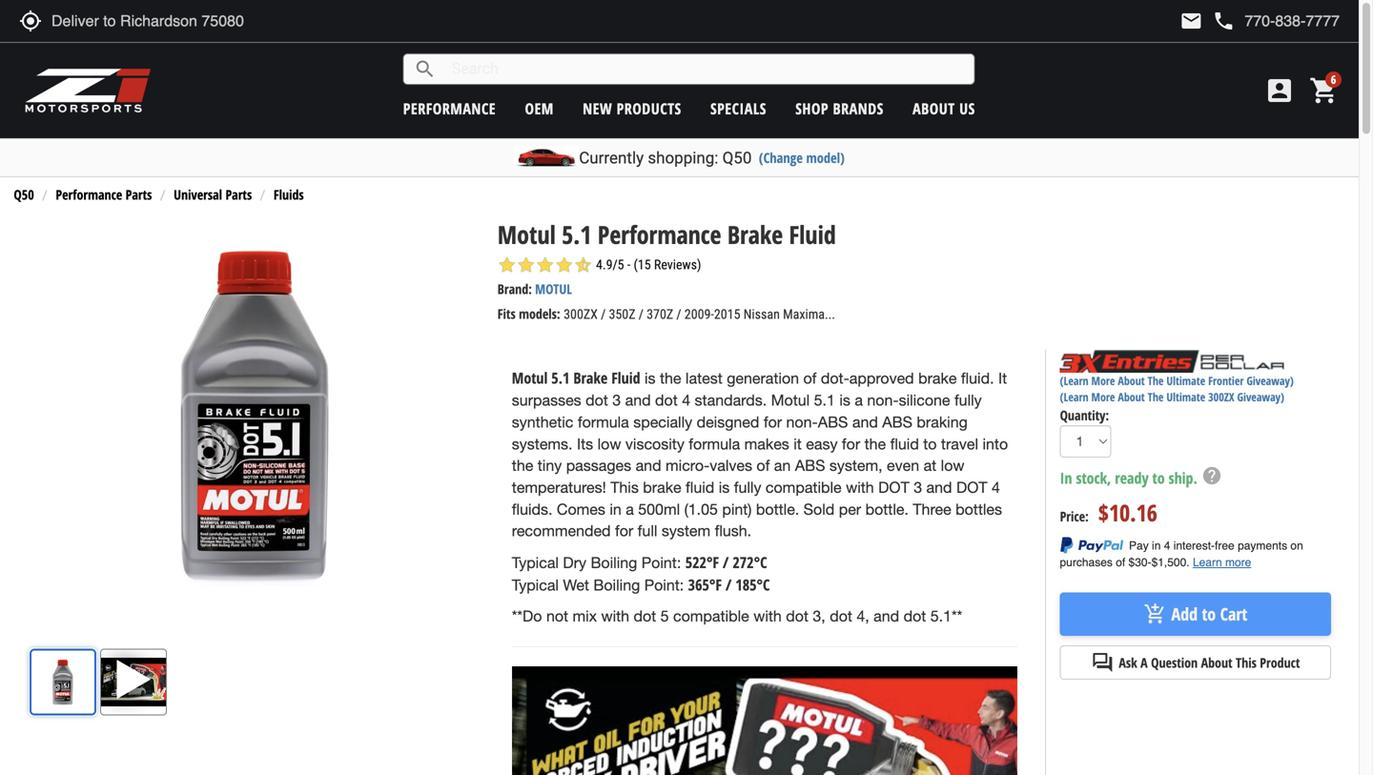 Task type: vqa. For each thing, say whether or not it's contained in the screenshot.
bottom non-
yes



Task type: locate. For each thing, give the bounding box(es) containing it.
3
[[612, 392, 621, 409], [914, 479, 922, 496]]

the up system,
[[865, 435, 886, 453]]

0 horizontal spatial low
[[597, 435, 621, 453]]

brake up 500ml
[[643, 479, 681, 496]]

point:
[[642, 554, 681, 572], [644, 576, 684, 594]]

abs
[[818, 413, 848, 431], [882, 413, 913, 431], [795, 457, 825, 475]]

for up system,
[[842, 435, 860, 453]]

brake up nissan
[[727, 217, 783, 251]]

3 down motul 5.1 brake fluid
[[612, 392, 621, 409]]

parts left universal
[[126, 186, 152, 204]]

0 horizontal spatial for
[[615, 522, 633, 540]]

at
[[924, 457, 937, 475]]

1 horizontal spatial bottle.
[[865, 500, 909, 518]]

3 up three
[[914, 479, 922, 496]]

0 vertical spatial fluid
[[789, 217, 836, 251]]

1 horizontal spatial formula
[[689, 435, 740, 453]]

about inside 'question_answer ask a question about this product'
[[1201, 654, 1233, 672]]

0 vertical spatial the
[[660, 370, 681, 387]]

1 vertical spatial is
[[839, 392, 850, 409]]

0 vertical spatial (learn
[[1060, 373, 1089, 389]]

0 horizontal spatial compatible
[[673, 608, 749, 625]]

/ right '350z'
[[639, 307, 644, 322]]

account_box link
[[1260, 75, 1300, 106]]

2 more from the top
[[1091, 389, 1115, 405]]

272°c
[[733, 552, 767, 573]]

and up system,
[[852, 413, 878, 431]]

with down 185°c
[[754, 608, 782, 625]]

(learn more about the ultimate frontier giveaway) (learn more about the ultimate 300zx giveaway)
[[1060, 373, 1294, 405]]

performance parts
[[56, 186, 152, 204]]

performance up the 4.9/5 -
[[598, 217, 721, 251]]

1 horizontal spatial fully
[[954, 392, 982, 409]]

compatible down 365°f
[[673, 608, 749, 625]]

0 vertical spatial non-
[[867, 392, 899, 409]]

1 vertical spatial 4
[[992, 479, 1000, 496]]

dot left 5
[[634, 608, 656, 625]]

ultimate down (learn more about the ultimate frontier giveaway) link
[[1167, 389, 1205, 405]]

0 horizontal spatial of
[[757, 457, 770, 475]]

2 vertical spatial motul
[[771, 392, 810, 409]]

q50 left (change
[[722, 148, 752, 167]]

2 horizontal spatial for
[[842, 435, 860, 453]]

boiling right dry
[[591, 554, 637, 572]]

boiling right wet
[[593, 576, 640, 594]]

of left the 'dot-'
[[803, 370, 817, 387]]

1 vertical spatial fully
[[734, 479, 761, 496]]

the left tiny
[[512, 457, 533, 475]]

0 horizontal spatial dot
[[878, 479, 909, 496]]

star
[[498, 256, 517, 275], [517, 256, 536, 275], [536, 256, 555, 275], [555, 256, 574, 275]]

this left product
[[1236, 654, 1257, 672]]

5.1 down the 'dot-'
[[814, 392, 835, 409]]

system,
[[830, 457, 883, 475]]

4 down latest
[[682, 392, 690, 409]]

0 horizontal spatial bottle.
[[756, 500, 799, 518]]

2 ultimate from the top
[[1167, 389, 1205, 405]]

low up passages
[[597, 435, 621, 453]]

1 vertical spatial (learn
[[1060, 389, 1089, 405]]

1 horizontal spatial 3
[[914, 479, 922, 496]]

5.1 for brake
[[551, 368, 570, 388]]

1 horizontal spatial is
[[719, 479, 730, 496]]

is down valves
[[719, 479, 730, 496]]

q50 left performance parts
[[14, 186, 34, 204]]

to left ship.
[[1152, 468, 1165, 488]]

1 parts from the left
[[126, 186, 152, 204]]

0 vertical spatial for
[[764, 413, 782, 431]]

ultimate up (learn more about the ultimate 300zx giveaway) link
[[1167, 373, 1205, 389]]

0 vertical spatial a
[[855, 392, 863, 409]]

300zx down motul link
[[564, 307, 598, 322]]

0 vertical spatial fully
[[954, 392, 982, 409]]

4.9/5 -
[[596, 257, 631, 273]]

4
[[682, 392, 690, 409], [992, 479, 1000, 496]]

a right in
[[626, 500, 634, 518]]

1 vertical spatial q50
[[14, 186, 34, 204]]

and
[[625, 392, 651, 409], [852, 413, 878, 431], [636, 457, 661, 475], [926, 479, 952, 496], [874, 608, 899, 625]]

1 vertical spatial 5.1
[[551, 368, 570, 388]]

specially
[[633, 413, 692, 431]]

0 horizontal spatial 4
[[682, 392, 690, 409]]

non-
[[867, 392, 899, 409], [786, 413, 818, 431]]

bottle. right pint)
[[756, 500, 799, 518]]

0 horizontal spatial to
[[923, 435, 937, 453]]

0 horizontal spatial non-
[[786, 413, 818, 431]]

universal parts
[[174, 186, 252, 204]]

dot left 4,
[[830, 608, 852, 625]]

0 vertical spatial of
[[803, 370, 817, 387]]

fully up pint)
[[734, 479, 761, 496]]

/ right 370z
[[676, 307, 681, 322]]

non- up it
[[786, 413, 818, 431]]

motul inside 'motul 5.1 performance brake fluid star star star star star_half 4.9/5 - (15 reviews) brand: motul fits models: 300zx / 350z / 370z / 2009-2015 nissan maxima...'
[[498, 217, 556, 251]]

2 vertical spatial the
[[512, 457, 533, 475]]

1 star from the left
[[498, 256, 517, 275]]

a down approved
[[855, 392, 863, 409]]

braking
[[917, 413, 968, 431]]

with
[[846, 479, 874, 496], [601, 608, 629, 625], [754, 608, 782, 625]]

performance parts link
[[56, 186, 152, 204]]

motul down 'generation' at the right
[[771, 392, 810, 409]]

1 horizontal spatial this
[[1236, 654, 1257, 672]]

silicone
[[899, 392, 950, 409]]

is up specially
[[645, 370, 656, 387]]

1 vertical spatial giveaway)
[[1237, 389, 1284, 405]]

parts right universal
[[225, 186, 252, 204]]

1 vertical spatial for
[[842, 435, 860, 453]]

typical up **do
[[512, 576, 559, 594]]

dot up bottles at the bottom of page
[[956, 479, 988, 496]]

1 vertical spatial boiling
[[593, 576, 640, 594]]

add
[[1172, 603, 1198, 626]]

5.1 inside 'motul 5.1 performance brake fluid star star star star star_half 4.9/5 - (15 reviews) brand: motul fits models: 300zx / 350z / 370z / 2009-2015 nissan maxima...'
[[562, 217, 592, 251]]

the up (learn more about the ultimate 300zx giveaway) link
[[1148, 373, 1164, 389]]

formula
[[578, 413, 629, 431], [689, 435, 740, 453]]

0 vertical spatial fluid
[[890, 435, 919, 453]]

0 horizontal spatial q50
[[14, 186, 34, 204]]

motul inside is the latest generation of dot-approved brake fluid. it surpasses dot 3 and dot 4 standards. motul 5.1 is a non-silicone fully synthetic formula specially deisgned for non-abs and abs braking systems. its low viscosity formula makes it easy for the fluid to travel into the tiny passages and micro-valves of an abs system, even at low temperatures! this brake fluid is fully compatible with dot 3 and dot 4 fluids. comes in a 500ml (1.05 pint) bottle. sold per bottle. three bottles recommended for full system flush.
[[771, 392, 810, 409]]

for left full
[[615, 522, 633, 540]]

easy
[[806, 435, 838, 453]]

0 vertical spatial formula
[[578, 413, 629, 431]]

fluid up (1.05
[[686, 479, 714, 496]]

300zx down frontier
[[1208, 389, 1234, 405]]

0 horizontal spatial 300zx
[[564, 307, 598, 322]]

0 vertical spatial this
[[610, 479, 639, 496]]

brake up surpasses on the bottom of the page
[[573, 368, 608, 388]]

for up makes
[[764, 413, 782, 431]]

performance
[[56, 186, 122, 204], [598, 217, 721, 251]]

1 horizontal spatial 4
[[992, 479, 1000, 496]]

formula up its
[[578, 413, 629, 431]]

about right question
[[1201, 654, 1233, 672]]

dot down even
[[878, 479, 909, 496]]

fully down the fluid.
[[954, 392, 982, 409]]

to inside is the latest generation of dot-approved brake fluid. it surpasses dot 3 and dot 4 standards. motul 5.1 is a non-silicone fully synthetic formula specially deisgned for non-abs and abs braking systems. its low viscosity formula makes it easy for the fluid to travel into the tiny passages and micro-valves of an abs system, even at low temperatures! this brake fluid is fully compatible with dot 3 and dot 4 fluids. comes in a 500ml (1.05 pint) bottle. sold per bottle. three bottles recommended for full system flush.
[[923, 435, 937, 453]]

performance right q50 link on the top left of page
[[56, 186, 122, 204]]

about down (learn more about the ultimate frontier giveaway) link
[[1118, 389, 1145, 405]]

0 horizontal spatial a
[[626, 500, 634, 518]]

0 vertical spatial motul
[[498, 217, 556, 251]]

about up (learn more about the ultimate 300zx giveaway) link
[[1118, 373, 1145, 389]]

brake
[[727, 217, 783, 251], [573, 368, 608, 388]]

surpasses
[[512, 392, 581, 409]]

the left latest
[[660, 370, 681, 387]]

viscosity
[[625, 435, 685, 453]]

1 horizontal spatial for
[[764, 413, 782, 431]]

giveaway) right frontier
[[1247, 373, 1294, 389]]

2 horizontal spatial the
[[865, 435, 886, 453]]

300zx inside 'motul 5.1 performance brake fluid star star star star star_half 4.9/5 - (15 reviews) brand: motul fits models: 300zx / 350z / 370z / 2009-2015 nissan maxima...'
[[564, 307, 598, 322]]

approved
[[849, 370, 914, 387]]

2 horizontal spatial with
[[846, 479, 874, 496]]

fluid up even
[[890, 435, 919, 453]]

this inside 'question_answer ask a question about this product'
[[1236, 654, 1257, 672]]

for
[[764, 413, 782, 431], [842, 435, 860, 453], [615, 522, 633, 540]]

point: up 5
[[644, 576, 684, 594]]

is down the 'dot-'
[[839, 392, 850, 409]]

1 (learn from the top
[[1060, 373, 1089, 389]]

1 vertical spatial the
[[1148, 389, 1164, 405]]

0 horizontal spatial this
[[610, 479, 639, 496]]

brake
[[918, 370, 957, 387], [643, 479, 681, 496]]

it
[[794, 435, 802, 453]]

giveaway)
[[1247, 373, 1294, 389], [1237, 389, 1284, 405]]

1 vertical spatial ultimate
[[1167, 389, 1205, 405]]

to inside in stock, ready to ship. help
[[1152, 468, 1165, 488]]

2015
[[714, 307, 740, 322]]

1 vertical spatial to
[[1152, 468, 1165, 488]]

motul up surpasses on the bottom of the page
[[512, 368, 548, 388]]

1 horizontal spatial brake
[[727, 217, 783, 251]]

point: down full
[[642, 554, 681, 572]]

1 vertical spatial performance
[[598, 217, 721, 251]]

0 horizontal spatial brake
[[643, 479, 681, 496]]

the down (learn more about the ultimate frontier giveaway) link
[[1148, 389, 1164, 405]]

1 horizontal spatial compatible
[[766, 479, 842, 496]]

1 horizontal spatial to
[[1152, 468, 1165, 488]]

standards.
[[695, 392, 767, 409]]

1 vertical spatial the
[[865, 435, 886, 453]]

0 vertical spatial ultimate
[[1167, 373, 1205, 389]]

brake inside 'motul 5.1 performance brake fluid star star star star star_half 4.9/5 - (15 reviews) brand: motul fits models: 300zx / 350z / 370z / 2009-2015 nissan maxima...'
[[727, 217, 783, 251]]

typical left dry
[[512, 554, 559, 572]]

to right add
[[1202, 603, 1216, 626]]

1 horizontal spatial performance
[[598, 217, 721, 251]]

0 vertical spatial compatible
[[766, 479, 842, 496]]

fluid down (change model) link at the top right of the page
[[789, 217, 836, 251]]

its
[[577, 435, 593, 453]]

and up specially
[[625, 392, 651, 409]]

motul link
[[535, 280, 572, 298]]

shop brands
[[795, 98, 884, 119]]

0 vertical spatial q50
[[722, 148, 752, 167]]

about us link
[[913, 98, 975, 119]]

fluid up specially
[[611, 368, 640, 388]]

2 parts from the left
[[225, 186, 252, 204]]

2 horizontal spatial to
[[1202, 603, 1216, 626]]

0 vertical spatial 4
[[682, 392, 690, 409]]

system
[[662, 522, 711, 540]]

currently
[[579, 148, 644, 167]]

in
[[610, 500, 622, 518]]

2 vertical spatial 5.1
[[814, 392, 835, 409]]

in
[[1060, 468, 1072, 488]]

Search search field
[[436, 54, 974, 84]]

0 horizontal spatial performance
[[56, 186, 122, 204]]

1 more from the top
[[1091, 373, 1115, 389]]

0 vertical spatial point:
[[642, 554, 681, 572]]

this up in
[[610, 479, 639, 496]]

and down viscosity
[[636, 457, 661, 475]]

1 vertical spatial brake
[[643, 479, 681, 496]]

1 vertical spatial typical
[[512, 576, 559, 594]]

5.1 up surpasses on the bottom of the page
[[551, 368, 570, 388]]

with down system,
[[846, 479, 874, 496]]

1 bottle. from the left
[[756, 500, 799, 518]]

with right mix
[[601, 608, 629, 625]]

0 horizontal spatial 3
[[612, 392, 621, 409]]

1 vertical spatial formula
[[689, 435, 740, 453]]

1 vertical spatial more
[[1091, 389, 1115, 405]]

to up at
[[923, 435, 937, 453]]

1 vertical spatial motul
[[512, 368, 548, 388]]

nissan
[[744, 307, 780, 322]]

valves
[[710, 457, 752, 475]]

fluid
[[789, 217, 836, 251], [611, 368, 640, 388]]

1 horizontal spatial fluid
[[890, 435, 919, 453]]

2 vertical spatial to
[[1202, 603, 1216, 626]]

(learn
[[1060, 373, 1089, 389], [1060, 389, 1089, 405]]

giveaway) down frontier
[[1237, 389, 1284, 405]]

1 horizontal spatial fluid
[[789, 217, 836, 251]]

1 vertical spatial this
[[1236, 654, 1257, 672]]

compatible
[[766, 479, 842, 496], [673, 608, 749, 625]]

formula down deisgned
[[689, 435, 740, 453]]

dot
[[878, 479, 909, 496], [956, 479, 988, 496]]

0 vertical spatial 300zx
[[564, 307, 598, 322]]

phone link
[[1212, 10, 1340, 32]]

1 horizontal spatial 300zx
[[1208, 389, 1234, 405]]

question
[[1151, 654, 1198, 672]]

three
[[913, 500, 951, 518]]

currently shopping: q50 (change model)
[[579, 148, 845, 167]]

(learn more about the ultimate 300zx giveaway) link
[[1060, 389, 1284, 405]]

4 star from the left
[[555, 256, 574, 275]]

compatible up sold
[[766, 479, 842, 496]]

ultimate
[[1167, 373, 1205, 389], [1167, 389, 1205, 405]]

1 the from the top
[[1148, 373, 1164, 389]]

the
[[660, 370, 681, 387], [865, 435, 886, 453], [512, 457, 533, 475]]

compatible inside is the latest generation of dot-approved brake fluid. it surpasses dot 3 and dot 4 standards. motul 5.1 is a non-silicone fully synthetic formula specially deisgned for non-abs and abs braking systems. its low viscosity formula makes it easy for the fluid to travel into the tiny passages and micro-valves of an abs system, even at low temperatures! this brake fluid is fully compatible with dot 3 and dot 4 fluids. comes in a 500ml (1.05 pint) bottle. sold per bottle. three bottles recommended for full system flush.
[[766, 479, 842, 496]]

5.1
[[562, 217, 592, 251], [551, 368, 570, 388], [814, 392, 835, 409]]

and right 4,
[[874, 608, 899, 625]]

motul
[[498, 217, 556, 251], [512, 368, 548, 388], [771, 392, 810, 409]]

non- down approved
[[867, 392, 899, 409]]

0 vertical spatial low
[[597, 435, 621, 453]]

5.1 inside is the latest generation of dot-approved brake fluid. it surpasses dot 3 and dot 4 standards. motul 5.1 is a non-silicone fully synthetic formula specially deisgned for non-abs and abs braking systems. its low viscosity formula makes it easy for the fluid to travel into the tiny passages and micro-valves of an abs system, even at low temperatures! this brake fluid is fully compatible with dot 3 and dot 4 fluids. comes in a 500ml (1.05 pint) bottle. sold per bottle. three bottles recommended for full system flush.
[[814, 392, 835, 409]]

4 up bottles at the bottom of page
[[992, 479, 1000, 496]]

0 vertical spatial is
[[645, 370, 656, 387]]

500ml
[[638, 500, 680, 518]]

1 dot from the left
[[878, 479, 909, 496]]

dry
[[563, 554, 586, 572]]

0 vertical spatial typical
[[512, 554, 559, 572]]

0 vertical spatial to
[[923, 435, 937, 453]]

0 vertical spatial the
[[1148, 373, 1164, 389]]

motul up brand:
[[498, 217, 556, 251]]

question_answer
[[1091, 651, 1114, 674]]

product
[[1260, 654, 1300, 672]]

price:
[[1060, 507, 1089, 525]]

0 vertical spatial more
[[1091, 373, 1115, 389]]

of left "an"
[[757, 457, 770, 475]]

1 horizontal spatial brake
[[918, 370, 957, 387]]

low right at
[[941, 457, 965, 475]]

brake up silicone
[[918, 370, 957, 387]]

0 horizontal spatial parts
[[126, 186, 152, 204]]

300zx
[[564, 307, 598, 322], [1208, 389, 1234, 405]]

bottle. right per
[[865, 500, 909, 518]]

5.1 up star_half
[[562, 217, 592, 251]]



Task type: describe. For each thing, give the bounding box(es) containing it.
dot down motul 5.1 brake fluid
[[586, 392, 608, 409]]

maxima...
[[783, 307, 835, 322]]

motul 5.1 brake fluid
[[512, 368, 640, 388]]

**do
[[512, 608, 542, 625]]

with inside is the latest generation of dot-approved brake fluid. it surpasses dot 3 and dot 4 standards. motul 5.1 is a non-silicone fully synthetic formula specially deisgned for non-abs and abs braking systems. its low viscosity formula makes it easy for the fluid to travel into the tiny passages and micro-valves of an abs system, even at low temperatures! this brake fluid is fully compatible with dot 3 and dot 4 fluids. comes in a 500ml (1.05 pint) bottle. sold per bottle. three bottles recommended for full system flush.
[[846, 479, 874, 496]]

synthetic
[[512, 413, 573, 431]]

1 vertical spatial a
[[626, 500, 634, 518]]

flush.
[[715, 522, 752, 540]]

/ left '350z'
[[601, 307, 606, 322]]

ship.
[[1169, 468, 1198, 488]]

add_shopping_cart
[[1144, 603, 1167, 626]]

300zx inside (learn more about the ultimate frontier giveaway) (learn more about the ultimate 300zx giveaway)
[[1208, 389, 1234, 405]]

fluids.
[[512, 500, 553, 518]]

1 horizontal spatial non-
[[867, 392, 899, 409]]

(change
[[759, 148, 803, 167]]

models:
[[519, 305, 560, 323]]

phone
[[1212, 10, 1235, 32]]

us
[[959, 98, 975, 119]]

mail
[[1180, 10, 1203, 32]]

2 the from the top
[[1148, 389, 1164, 405]]

4,
[[857, 608, 869, 625]]

shop brands link
[[795, 98, 884, 119]]

0 vertical spatial performance
[[56, 186, 122, 204]]

quantity:
[[1060, 406, 1109, 424]]

2 vertical spatial for
[[615, 522, 633, 540]]

systems.
[[512, 435, 573, 453]]

fluid inside 'motul 5.1 performance brake fluid star star star star star_half 4.9/5 - (15 reviews) brand: motul fits models: 300zx / 350z / 370z / 2009-2015 nissan maxima...'
[[789, 217, 836, 251]]

generation
[[727, 370, 799, 387]]

oem
[[525, 98, 554, 119]]

even
[[887, 457, 919, 475]]

fluid.
[[961, 370, 994, 387]]

1 vertical spatial non-
[[786, 413, 818, 431]]

latest
[[686, 370, 723, 387]]

1 horizontal spatial q50
[[722, 148, 752, 167]]

2009-
[[684, 307, 714, 322]]

price: $10.16
[[1060, 497, 1158, 528]]

question_answer ask a question about this product
[[1091, 651, 1300, 674]]

shop
[[795, 98, 829, 119]]

frontier
[[1208, 373, 1244, 389]]

products
[[617, 98, 681, 119]]

0 horizontal spatial fully
[[734, 479, 761, 496]]

3 star from the left
[[536, 256, 555, 275]]

parts for performance parts
[[126, 186, 152, 204]]

parts for universal parts
[[225, 186, 252, 204]]

typical dry boiling point: 522°f / 272°c typical wet boiling point: 365°f / 185°c
[[512, 552, 770, 595]]

motul 5.1 performance brake fluid star star star star star_half 4.9/5 - (15 reviews) brand: motul fits models: 300zx / 350z / 370z / 2009-2015 nissan maxima...
[[498, 217, 836, 323]]

dot up specially
[[655, 392, 678, 409]]

365°f
[[688, 574, 722, 595]]

mix
[[573, 608, 597, 625]]

1 vertical spatial of
[[757, 457, 770, 475]]

0 horizontal spatial with
[[601, 608, 629, 625]]

shopping_cart link
[[1304, 75, 1340, 106]]

ask
[[1119, 654, 1137, 672]]

5
[[661, 608, 669, 625]]

/ right 365°f
[[726, 574, 732, 595]]

2 dot from the left
[[956, 479, 988, 496]]

1 ultimate from the top
[[1167, 373, 1205, 389]]

new
[[583, 98, 612, 119]]

brands
[[833, 98, 884, 119]]

0 horizontal spatial the
[[512, 457, 533, 475]]

comes
[[557, 500, 605, 518]]

add_shopping_cart add to cart
[[1144, 603, 1248, 626]]

dot left 5.1**
[[904, 608, 926, 625]]

0 vertical spatial giveaway)
[[1247, 373, 1294, 389]]

2 star from the left
[[517, 256, 536, 275]]

1 typical from the top
[[512, 554, 559, 572]]

brand:
[[498, 280, 532, 298]]

is the latest generation of dot-approved brake fluid. it surpasses dot 3 and dot 4 standards. motul 5.1 is a non-silicone fully synthetic formula specially deisgned for non-abs and abs braking systems. its low viscosity formula makes it easy for the fluid to travel into the tiny passages and micro-valves of an abs system, even at low temperatures! this brake fluid is fully compatible with dot 3 and dot 4 fluids. comes in a 500ml (1.05 pint) bottle. sold per bottle. three bottles recommended for full system flush.
[[512, 370, 1008, 540]]

1 horizontal spatial with
[[754, 608, 782, 625]]

motul
[[535, 280, 572, 298]]

this inside is the latest generation of dot-approved brake fluid. it surpasses dot 3 and dot 4 standards. motul 5.1 is a non-silicone fully synthetic formula specially deisgned for non-abs and abs braking systems. its low viscosity formula makes it easy for the fluid to travel into the tiny passages and micro-valves of an abs system, even at low temperatures! this brake fluid is fully compatible with dot 3 and dot 4 fluids. comes in a 500ml (1.05 pint) bottle. sold per bottle. three bottles recommended for full system flush.
[[610, 479, 639, 496]]

2 horizontal spatial is
[[839, 392, 850, 409]]

makes
[[744, 435, 789, 453]]

into
[[983, 435, 1008, 453]]

performance
[[403, 98, 496, 119]]

my_location
[[19, 10, 42, 32]]

0 vertical spatial boiling
[[591, 554, 637, 572]]

sold
[[804, 500, 835, 518]]

dot left the 3, at the bottom of page
[[786, 608, 809, 625]]

2 vertical spatial is
[[719, 479, 730, 496]]

model)
[[806, 148, 845, 167]]

ready
[[1115, 468, 1149, 488]]

fits
[[498, 305, 516, 323]]

shopping_cart
[[1309, 75, 1340, 106]]

3,
[[813, 608, 826, 625]]

q50 link
[[14, 186, 34, 204]]

performance inside 'motul 5.1 performance brake fluid star star star star star_half 4.9/5 - (15 reviews) brand: motul fits models: 300zx / 350z / 370z / 2009-2015 nissan maxima...'
[[598, 217, 721, 251]]

about us
[[913, 98, 975, 119]]

1 horizontal spatial a
[[855, 392, 863, 409]]

1 horizontal spatial the
[[660, 370, 681, 387]]

2 bottle. from the left
[[865, 500, 909, 518]]

1 vertical spatial 3
[[914, 479, 922, 496]]

star_half
[[574, 256, 593, 275]]

mail link
[[1180, 10, 1203, 32]]

specials
[[710, 98, 767, 119]]

5.1**
[[930, 608, 962, 625]]

2 typical from the top
[[512, 576, 559, 594]]

2 (learn from the top
[[1060, 389, 1089, 405]]

0 horizontal spatial is
[[645, 370, 656, 387]]

/ right 522°f
[[723, 552, 729, 573]]

0 horizontal spatial formula
[[578, 413, 629, 431]]

abs up easy
[[818, 413, 848, 431]]

1 vertical spatial compatible
[[673, 608, 749, 625]]

recommended
[[512, 522, 611, 540]]

350z
[[609, 307, 636, 322]]

motul for performance
[[498, 217, 556, 251]]

travel
[[941, 435, 978, 453]]

deisgned
[[697, 413, 759, 431]]

new products link
[[583, 98, 681, 119]]

dot-
[[821, 370, 849, 387]]

z1 motorsports logo image
[[24, 67, 152, 114]]

185°c
[[736, 574, 770, 595]]

fluids
[[274, 186, 304, 204]]

$10.16
[[1098, 497, 1158, 528]]

**do not mix with dot 5 compatible with dot 3, dot 4, and dot 5.1**
[[512, 608, 962, 625]]

search
[[414, 58, 436, 81]]

bottles
[[956, 500, 1002, 518]]

an
[[774, 457, 791, 475]]

and up three
[[926, 479, 952, 496]]

not
[[546, 608, 568, 625]]

pint)
[[722, 500, 752, 518]]

1 vertical spatial fluid
[[611, 368, 640, 388]]

shopping:
[[648, 148, 718, 167]]

new products
[[583, 98, 681, 119]]

mail phone
[[1180, 10, 1235, 32]]

temperatures!
[[512, 479, 606, 496]]

stock,
[[1076, 468, 1111, 488]]

about left us
[[913, 98, 955, 119]]

abs down easy
[[795, 457, 825, 475]]

abs down silicone
[[882, 413, 913, 431]]

0 horizontal spatial fluid
[[686, 479, 714, 496]]

370z
[[647, 307, 673, 322]]

5.1 for performance
[[562, 217, 592, 251]]

1 horizontal spatial of
[[803, 370, 817, 387]]

1 vertical spatial brake
[[573, 368, 608, 388]]

0 vertical spatial 3
[[612, 392, 621, 409]]

universal parts link
[[174, 186, 252, 204]]

oem link
[[525, 98, 554, 119]]

(1.05
[[684, 500, 718, 518]]

1 vertical spatial low
[[941, 457, 965, 475]]

motul for brake
[[512, 368, 548, 388]]

it
[[998, 370, 1007, 387]]

1 vertical spatial point:
[[644, 576, 684, 594]]

fluids link
[[274, 186, 304, 204]]



